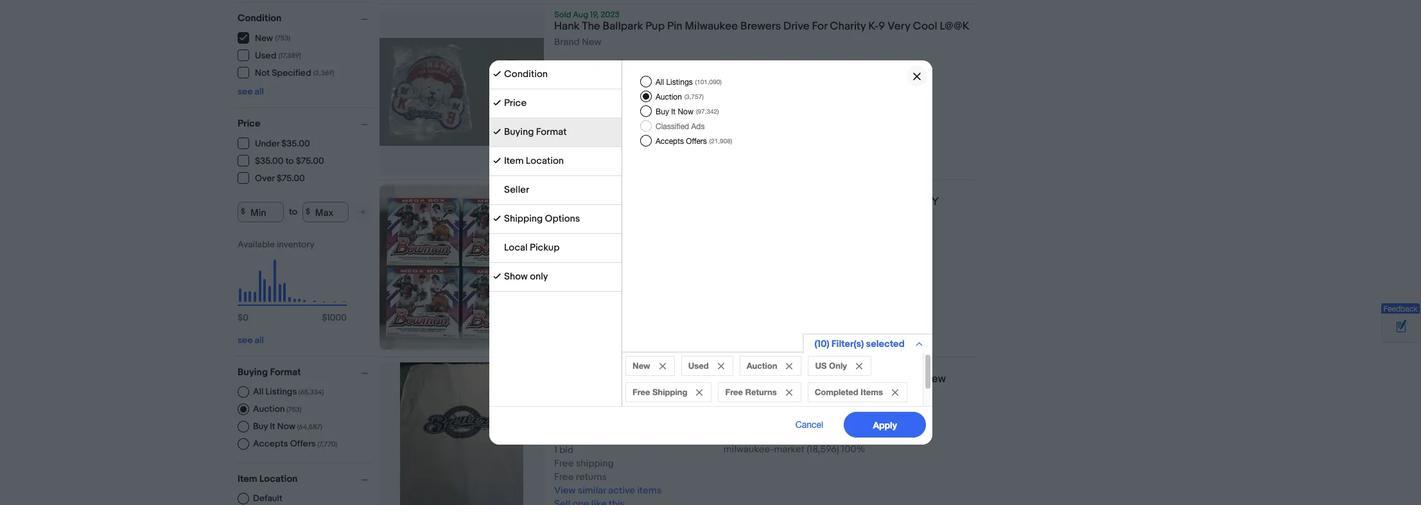 Task type: vqa. For each thing, say whether or not it's contained in the screenshot.


Task type: describe. For each thing, give the bounding box(es) containing it.
100%
[[842, 444, 866, 456]]

cancel
[[796, 420, 824, 430]]

free shipping
[[633, 387, 688, 397]]

bid inside top rated plus 1 bid
[[560, 444, 574, 456]]

over $75.00
[[255, 173, 305, 184]]

 (7,770) Items text field
[[316, 440, 338, 448]]

graph of available inventory between $0 and $1000+ image
[[238, 239, 347, 329]]

new inside sold  aug 19, 2023 hank the ballpark pup pin milwaukee brewers drive for charity k-9 very cool l@@k brand new
[[582, 36, 602, 48]]

specified
[[272, 67, 311, 78]]

1000
[[327, 312, 347, 323]]

very
[[888, 20, 911, 33]]

milwaukee-market (18,596) 100% free shipping free returns view similar active items
[[555, 444, 866, 497]]

promo
[[653, 373, 686, 386]]

!
[[587, 386, 590, 399]]

now for buy it now (64,587)
[[277, 421, 296, 431]]

pickup
[[530, 242, 560, 254]]

local pickup
[[504, 242, 560, 254]]

boxes
[[858, 195, 889, 208]]

(3,757)
[[684, 93, 704, 100]]

location for item location dropdown button at the bottom left of the page
[[260, 473, 298, 485]]

free for free returns
[[725, 387, 743, 397]]

top for top rated plus 1 bid
[[736, 428, 752, 440]]

(97,342)
[[696, 107, 719, 115]]

view inside the view similar active items sell one like this
[[555, 307, 576, 319]]

filter(s)
[[832, 338, 864, 350]]

price for price tab
[[504, 97, 527, 109]]

all listings (65,334)
[[253, 386, 324, 397]]

items inside the free returns view similar active items sell one like this
[[638, 118, 662, 131]]

all for all listings (101,090)
[[656, 78, 664, 87]]

 (65,334) Items text field
[[297, 388, 324, 396]]

baseball inside milwaukee brewers promo sga blanket big huge 39" x 56" baseball brand new l@@k ! brand new
[[848, 373, 890, 386]]

(2,369)
[[314, 69, 335, 77]]

filter applied image for condition
[[493, 70, 501, 78]]

free for free shipping
[[555, 280, 574, 292]]

56"
[[829, 373, 845, 386]]

lot of 4 (four) 2021 bowman baseball trading cards mega boxes factory sealed link
[[555, 195, 978, 226]]

over $75.00 link
[[238, 172, 306, 184]]

0 vertical spatial $75.00
[[296, 156, 324, 166]]

the
[[582, 20, 601, 33]]

$35.00 to $75.00
[[255, 156, 324, 166]]

not specified (2,369)
[[255, 67, 335, 78]]

filter applied image for show only
[[493, 272, 501, 280]]

filter applied image for price
[[493, 99, 501, 107]]

free shipping
[[555, 280, 614, 292]]

price for price dropdown button at the top left
[[238, 117, 261, 129]]

drive
[[784, 20, 810, 33]]

see all for condition
[[238, 86, 264, 97]]

$75.00 inside 'link'
[[277, 173, 305, 184]]

buying for buying format dropdown button
[[238, 366, 268, 378]]

(753) for auction
[[287, 405, 302, 413]]

show only tab
[[489, 263, 622, 292]]

see all button for condition
[[238, 86, 264, 97]]

aug
[[573, 10, 589, 20]]

now for buy it now (97,342)
[[678, 107, 694, 116]]

item location for item location dropdown button at the bottom left of the page
[[238, 473, 298, 485]]

accepts offers (7,770)
[[253, 438, 338, 449]]

k-
[[869, 20, 879, 33]]

 (3,757) Items text field
[[683, 93, 704, 100]]

(65,334)
[[299, 388, 324, 396]]

remove filter - show only - free returns image
[[786, 389, 792, 396]]

$35.00 to $75.00 link
[[238, 155, 325, 166]]

one inside the view similar active items sell one like this
[[573, 321, 590, 333]]

shipping options
[[504, 213, 580, 225]]

accepts for accepts offers (21,908)
[[656, 137, 684, 146]]

remove filter - buying format - auction image
[[786, 363, 793, 369]]

Maximum Value in $ text field
[[303, 201, 349, 222]]

buying format tab
[[489, 118, 622, 147]]

us
[[815, 360, 827, 371]]

under $35.00 link
[[238, 137, 311, 149]]

milwaukee brewers promo sga blanket big huge 39" x 56" baseball brand new l@@k ! heading
[[555, 373, 947, 399]]

1 bid from the top
[[560, 78, 574, 90]]

sold  aug 19, 2023 hank the ballpark pup pin milwaukee brewers drive for charity k-9 very cool l@@k brand new
[[555, 10, 970, 48]]

$ 0
[[238, 312, 249, 323]]

selected
[[866, 338, 905, 350]]

like inside the view similar active items sell one like this
[[592, 321, 607, 333]]

brand inside lot of 4 (four) 2021 bowman baseball trading cards mega boxes factory sealed brand new
[[555, 225, 580, 237]]

buy for buy it now (64,587)
[[253, 421, 268, 431]]

returns inside 'milwaukee-market (18,596) 100% free shipping free returns view similar active items'
[[576, 471, 607, 483]]

mega
[[827, 195, 856, 208]]

accepts offers (21,908)
[[656, 137, 732, 146]]

remove filter - condition - new image
[[659, 363, 666, 369]]

hank the ballpark pup pin milwaukee brewers drive for charity k-9 very cool l@@k heading
[[555, 20, 970, 33]]

available
[[238, 239, 275, 250]]

factory
[[892, 195, 940, 208]]

item location tab
[[489, 147, 622, 176]]

under
[[255, 138, 280, 149]]

1 inside top rated plus 1 bid
[[555, 444, 558, 456]]

free for free returns view similar active items sell one like this
[[555, 105, 574, 117]]

trading
[[755, 195, 792, 208]]

(10) filter(s) selected button
[[803, 333, 933, 353]]

$13.99
[[555, 59, 603, 79]]

pin
[[668, 20, 683, 33]]

show
[[504, 271, 528, 283]]

similar inside the view similar active items sell one like this
[[578, 307, 607, 319]]

milwaukee-
[[724, 444, 775, 456]]

local
[[504, 242, 528, 254]]

$ 1000
[[322, 312, 347, 323]]

$35.00 inside under $35.00 link
[[282, 138, 310, 149]]

(17,389)
[[279, 51, 301, 60]]

 (753) Items text field
[[285, 405, 302, 413]]

offers for accepts offers (7,770)
[[290, 438, 316, 449]]

0
[[243, 312, 249, 323]]

top rated plus 1 bid
[[555, 428, 801, 456]]

like inside the free returns view similar active items sell one like this
[[592, 132, 607, 144]]

used for used
[[688, 360, 709, 371]]

buy it now (64,587)
[[253, 421, 323, 431]]

brand inside sold  aug 19, 2023 hank the ballpark pup pin milwaukee brewers drive for charity k-9 very cool l@@k brand new
[[555, 36, 580, 48]]

only
[[530, 271, 548, 283]]

default
[[253, 493, 283, 503]]

completed
[[815, 387, 859, 397]]

listings for all listings (65,334)
[[266, 386, 297, 397]]

only
[[829, 360, 847, 371]]

over
[[255, 173, 275, 184]]

options
[[545, 213, 580, 225]]

brewers inside milwaukee brewers promo sga blanket big huge 39" x 56" baseball brand new l@@k ! brand new
[[610, 373, 651, 386]]

view inside the free returns view similar active items sell one like this
[[555, 118, 576, 131]]

apply
[[873, 419, 897, 430]]

remove filter - show only - completed items image
[[892, 389, 899, 396]]

hank the ballpark pup pin milwaukee brewers drive for charity k-9 very cool l@@k link
[[555, 20, 978, 37]]

free for free shipping
[[633, 387, 650, 397]]

2023
[[601, 10, 620, 20]]

completed items
[[815, 387, 883, 397]]

price tab
[[489, 89, 622, 118]]

l@@k inside milwaukee brewers promo sga blanket big huge 39" x 56" baseball brand new l@@k ! brand new
[[555, 386, 584, 399]]

item location for item location tab
[[504, 155, 564, 167]]

2021
[[639, 195, 662, 208]]

see all for price
[[238, 334, 264, 345]]

big
[[753, 373, 770, 386]]

buy it now (97,342)
[[656, 107, 719, 116]]

3 view similar active items link from the top
[[555, 485, 662, 497]]

all for all listings (65,334)
[[253, 386, 264, 397]]

active inside the view similar active items sell one like this
[[609, 307, 636, 319]]

2 view similar active items link from the top
[[555, 307, 662, 319]]

active inside 'milwaukee-market (18,596) 100% free shipping free returns view similar active items'
[[609, 485, 636, 497]]

bowman
[[664, 195, 707, 208]]

available inventory
[[238, 239, 315, 250]]

$79.99
[[555, 248, 605, 268]]

new (753)
[[255, 33, 291, 44]]

remove filter - item location - us only image
[[856, 363, 863, 369]]

filter applied image for item location
[[493, 157, 501, 164]]

(7,770)
[[318, 440, 338, 448]]

(64,587)
[[297, 422, 323, 431]]

19,
[[591, 10, 599, 20]]

1 sell one like this link from the top
[[555, 132, 625, 144]]

filter applied image for shipping
[[493, 215, 501, 222]]

auction for auction (753)
[[253, 403, 285, 414]]

milwaukee brewers promo sga blanket big huge 39" x 56" baseball brand new l@@k ! brand new
[[555, 373, 947, 415]]

sga
[[688, 373, 711, 386]]

buying format for buying format tab
[[504, 126, 567, 138]]

for
[[813, 20, 828, 33]]



Task type: locate. For each thing, give the bounding box(es) containing it.
huge
[[772, 373, 799, 386]]

buy
[[656, 107, 669, 116], [253, 421, 268, 431]]

buying up all listings (65,334)
[[238, 366, 268, 378]]

2 like from the top
[[592, 321, 607, 333]]

1 vertical spatial this
[[609, 321, 625, 333]]

condition
[[238, 12, 282, 24], [504, 68, 548, 80]]

items up remove filter - condition - new image
[[638, 307, 662, 319]]

2 see all from the top
[[238, 334, 264, 345]]

condition up new (753)
[[238, 12, 282, 24]]

0 horizontal spatial baseball
[[709, 195, 752, 208]]

0 horizontal spatial used
[[255, 50, 277, 61]]

shipping
[[576, 280, 614, 292], [576, 458, 614, 470]]

ballpark
[[603, 20, 643, 33]]

2 shipping from the top
[[576, 458, 614, 470]]

under $35.00
[[255, 138, 310, 149]]

1 items from the top
[[638, 118, 662, 131]]

show only
[[504, 271, 548, 283]]

0 vertical spatial all
[[656, 78, 664, 87]]

like down 'free shipping'
[[592, 321, 607, 333]]

1 horizontal spatial price
[[504, 97, 527, 109]]

condition left 1 bid
[[504, 68, 548, 80]]

view down 'free shipping'
[[555, 307, 576, 319]]

filter applied image inside price tab
[[493, 99, 501, 107]]

one inside the free returns view similar active items sell one like this
[[573, 132, 590, 144]]

location up default
[[260, 473, 298, 485]]

rated inside top rated plus 1 bid
[[754, 428, 780, 440]]

1 horizontal spatial condition
[[504, 68, 548, 80]]

1 vertical spatial offers
[[290, 438, 316, 449]]

all for condition
[[255, 86, 264, 97]]

sell one like this link
[[555, 132, 625, 144], [555, 321, 625, 333]]

this up "(four)"
[[609, 132, 625, 144]]

condition tab
[[489, 60, 622, 89]]

2 bid from the top
[[560, 444, 574, 456]]

this inside the view similar active items sell one like this
[[609, 321, 625, 333]]

used up sga
[[688, 360, 709, 371]]

l@@k right 'cool'
[[940, 20, 970, 33]]

0 horizontal spatial buying format
[[238, 366, 301, 378]]

1 vertical spatial condition
[[504, 68, 548, 80]]

brewers up free shipping
[[610, 373, 651, 386]]

1 view similar active items link from the top
[[555, 118, 662, 131]]

0 vertical spatial similar
[[578, 118, 607, 131]]

plus up market
[[783, 428, 801, 440]]

returns down the $9.79
[[576, 471, 607, 483]]

3 items from the top
[[638, 485, 662, 497]]

1 horizontal spatial item
[[504, 155, 524, 167]]

1 vertical spatial rated
[[754, 428, 780, 440]]

listings up 'auction (753)'
[[266, 386, 297, 397]]

1 vertical spatial milwaukee
[[555, 373, 608, 386]]

similar down price tab
[[578, 118, 607, 131]]

1 all from the top
[[255, 86, 264, 97]]

returns
[[576, 105, 607, 117], [576, 471, 607, 483]]

0 vertical spatial l@@k
[[940, 20, 970, 33]]

$
[[241, 207, 246, 217], [306, 207, 310, 217], [238, 312, 243, 323], [322, 312, 327, 323]]

2 items from the top
[[638, 307, 662, 319]]

all for price
[[255, 334, 264, 345]]

see all button down 0
[[238, 334, 264, 345]]

2 filter applied image from the top
[[493, 215, 501, 222]]

(753) up used (17,389)
[[275, 34, 291, 42]]

1 vertical spatial view
[[555, 307, 576, 319]]

2 returns from the top
[[576, 471, 607, 483]]

item up seller
[[504, 155, 524, 167]]

auction (3,757)
[[656, 93, 704, 102]]

0 vertical spatial bid
[[560, 78, 574, 90]]

1 top from the top
[[736, 61, 752, 73]]

filter applied image inside buying format tab
[[493, 128, 501, 136]]

1 filter applied image from the top
[[493, 70, 501, 78]]

buy down 'auction (753)'
[[253, 421, 268, 431]]

1 vertical spatial buy
[[253, 421, 268, 431]]

1 1 from the top
[[555, 78, 558, 90]]

format up all listings (65,334)
[[270, 366, 301, 378]]

sell inside the free returns view similar active items sell one like this
[[555, 132, 571, 144]]

dialog
[[0, 0, 1422, 505]]

lot
[[555, 195, 573, 208]]

price button
[[238, 117, 374, 129]]

all up buying format dropdown button
[[255, 334, 264, 345]]

0 vertical spatial filter applied image
[[493, 128, 501, 136]]

0 horizontal spatial format
[[270, 366, 301, 378]]

brand up the $9.79
[[555, 402, 580, 415]]

returns up buying format tab
[[576, 105, 607, 117]]

bid
[[560, 78, 574, 90], [560, 444, 574, 456]]

filter applied image inside condition tab
[[493, 70, 501, 78]]

2 filter applied image from the top
[[493, 99, 501, 107]]

auction up big
[[747, 360, 777, 371]]

2 rated from the top
[[754, 428, 780, 440]]

1 vertical spatial see all
[[238, 334, 264, 345]]

accepts for accepts offers (7,770)
[[253, 438, 288, 449]]

accepts
[[656, 137, 684, 146], [253, 438, 288, 449]]

tab list containing condition
[[489, 60, 622, 292]]

offers inside dialog
[[686, 137, 707, 146]]

similar inside 'milwaukee-market (18,596) 100% free shipping free returns view similar active items'
[[578, 485, 607, 497]]

0 horizontal spatial now
[[277, 421, 296, 431]]

one down 'free shipping'
[[573, 321, 590, 333]]

offers left (21,908) items text field
[[686, 137, 707, 146]]

new inside lot of 4 (four) 2021 bowman baseball trading cards mega boxes factory sealed brand new
[[582, 225, 602, 237]]

0 vertical spatial like
[[592, 132, 607, 144]]

active inside the free returns view similar active items sell one like this
[[609, 118, 636, 131]]

2 view from the top
[[555, 307, 576, 319]]

item location inside tab
[[504, 155, 564, 167]]

shipping down the promo
[[653, 387, 688, 397]]

0 vertical spatial all
[[255, 86, 264, 97]]

brewers left "drive"
[[741, 20, 782, 33]]

0 vertical spatial sell
[[555, 132, 571, 144]]

1 view from the top
[[555, 118, 576, 131]]

1 plus from the top
[[783, 61, 801, 73]]

auction up buy it now (97,342)
[[656, 93, 682, 102]]

1 horizontal spatial all
[[656, 78, 664, 87]]

milwaukee
[[685, 20, 738, 33], [555, 373, 608, 386]]

view similar active items sell one like this
[[555, 307, 662, 333]]

1 vertical spatial active
[[609, 307, 636, 319]]

sealed
[[555, 209, 594, 222]]

it for buy it now (64,587)
[[270, 421, 275, 431]]

auction for auction (3,757)
[[656, 93, 682, 102]]

to inside $35.00 to $75.00 link
[[286, 156, 294, 166]]

milwaukee up !
[[555, 373, 608, 386]]

l@@k left !
[[555, 386, 584, 399]]

accepts down buy it now (64,587)
[[253, 438, 288, 449]]

0 vertical spatial buying
[[504, 126, 534, 138]]

1 this from the top
[[609, 132, 625, 144]]

sold
[[555, 10, 572, 20]]

returns
[[745, 387, 777, 397]]

1 see all from the top
[[238, 86, 264, 97]]

cancel button
[[781, 412, 838, 438]]

1 see all button from the top
[[238, 86, 264, 97]]

0 horizontal spatial price
[[238, 117, 261, 129]]

shipping inside shipping options tab
[[504, 213, 543, 225]]

1 vertical spatial sell one like this link
[[555, 321, 625, 333]]

rated up 'milwaukee-'
[[754, 428, 780, 440]]

1 vertical spatial 1
[[555, 444, 558, 456]]

condition for condition tab
[[504, 68, 548, 80]]

baseball inside lot of 4 (four) 2021 bowman baseball trading cards mega boxes factory sealed brand new
[[709, 195, 752, 208]]

see all button
[[238, 86, 264, 97], [238, 334, 264, 345]]

format for buying format dropdown button
[[270, 366, 301, 378]]

items
[[638, 118, 662, 131], [638, 307, 662, 319], [638, 485, 662, 497]]

1 active from the top
[[609, 118, 636, 131]]

sell inside the view similar active items sell one like this
[[555, 321, 571, 333]]

see all button for price
[[238, 334, 264, 345]]

shipping options tab
[[489, 205, 622, 234]]

1 vertical spatial similar
[[578, 307, 607, 319]]

2 similar from the top
[[578, 307, 607, 319]]

shipping down "$79.99"
[[576, 280, 614, 292]]

$75.00 down the $35.00 to $75.00
[[277, 173, 305, 184]]

1 like from the top
[[592, 132, 607, 144]]

sell down 'free shipping'
[[555, 321, 571, 333]]

milwaukee brewers promo sga blanket big huge 39" x 56" baseball brand new l@@k ! link
[[555, 373, 978, 403]]

hank
[[555, 20, 580, 33]]

item
[[504, 155, 524, 167], [238, 473, 257, 485]]

pup
[[646, 20, 665, 33]]

filter applied image for buying
[[493, 128, 501, 136]]

it inside dialog
[[671, 107, 676, 116]]

this
[[609, 132, 625, 144], [609, 321, 625, 333]]

items down top rated plus 1 bid
[[638, 485, 662, 497]]

1 horizontal spatial buying format
[[504, 126, 567, 138]]

Minimum Value in $ text field
[[238, 201, 284, 222]]

1 horizontal spatial item location
[[504, 155, 564, 167]]

0 vertical spatial it
[[671, 107, 676, 116]]

2 vertical spatial similar
[[578, 485, 607, 497]]

 (101,090) Items text field
[[694, 78, 722, 85]]

buying format up all listings (65,334)
[[238, 366, 301, 378]]

filter applied image
[[493, 70, 501, 78], [493, 99, 501, 107], [493, 157, 501, 164], [493, 272, 501, 280]]

1 vertical spatial view similar active items link
[[555, 307, 662, 319]]

2 see all button from the top
[[238, 334, 264, 345]]

0 vertical spatial offers
[[686, 137, 707, 146]]

1 one from the top
[[573, 132, 590, 144]]

this inside the free returns view similar active items sell one like this
[[609, 132, 625, 144]]

0 horizontal spatial shipping
[[504, 213, 543, 225]]

charity
[[830, 20, 866, 33]]

2 vertical spatial view
[[555, 485, 576, 497]]

item for item location dropdown button at the bottom left of the page
[[238, 473, 257, 485]]

0 horizontal spatial milwaukee
[[555, 373, 608, 386]]

(753) for new
[[275, 34, 291, 42]]

returns inside the free returns view similar active items sell one like this
[[576, 105, 607, 117]]

milwaukee right pin at left
[[685, 20, 738, 33]]

item location up seller
[[504, 155, 564, 167]]

(753) up buy it now (64,587)
[[287, 405, 302, 413]]

like up item location tab
[[592, 132, 607, 144]]

top for top rated plus
[[736, 61, 752, 73]]

see for condition
[[238, 86, 253, 97]]

hank the ballpark pup pin milwaukee brewers drive for charity k-9 very cool l@@k image
[[380, 38, 544, 146]]

remove filter - condition - used image
[[718, 363, 724, 369]]

one
[[573, 132, 590, 144], [573, 321, 590, 333]]

0 horizontal spatial brewers
[[610, 373, 651, 386]]

location
[[526, 155, 564, 167], [260, 473, 298, 485]]

1 horizontal spatial location
[[526, 155, 564, 167]]

item up default link
[[238, 473, 257, 485]]

location down buying format tab
[[526, 155, 564, 167]]

cards
[[794, 195, 825, 208]]

now down (753) text box
[[277, 421, 296, 431]]

0 vertical spatial condition
[[238, 12, 282, 24]]

2 sell from the top
[[555, 321, 571, 333]]

2 top from the top
[[736, 428, 752, 440]]

view down price tab
[[555, 118, 576, 131]]

not
[[255, 67, 270, 78]]

rated
[[754, 61, 780, 73], [754, 428, 780, 440]]

x
[[820, 373, 826, 386]]

view similar active items link
[[555, 118, 662, 131], [555, 307, 662, 319], [555, 485, 662, 497]]

tab list
[[489, 60, 622, 292]]

format down price tab
[[536, 126, 567, 138]]

 (97,342) Items text field
[[694, 107, 719, 115]]

0 vertical spatial baseball
[[709, 195, 752, 208]]

used (17,389)
[[255, 50, 301, 61]]

buying
[[504, 126, 534, 138], [238, 366, 268, 378]]

0 vertical spatial plus
[[783, 61, 801, 73]]

brewers inside sold  aug 19, 2023 hank the ballpark pup pin milwaukee brewers drive for charity k-9 very cool l@@k brand new
[[741, 20, 782, 33]]

filter applied image inside item location tab
[[493, 157, 501, 164]]

1 see from the top
[[238, 86, 253, 97]]

1
[[555, 78, 558, 90], [555, 444, 558, 456]]

buying format button
[[238, 366, 374, 378]]

all
[[255, 86, 264, 97], [255, 334, 264, 345]]

item for item location tab
[[504, 155, 524, 167]]

plus inside top rated plus 1 bid
[[783, 428, 801, 440]]

2 1 from the top
[[555, 444, 558, 456]]

3 filter applied image from the top
[[493, 157, 501, 164]]

$75.00 down under $35.00
[[296, 156, 324, 166]]

listings for all listings (101,090)
[[666, 78, 693, 87]]

0 vertical spatial rated
[[754, 61, 780, 73]]

price up under
[[238, 117, 261, 129]]

2 plus from the top
[[783, 428, 801, 440]]

milwaukee inside sold  aug 19, 2023 hank the ballpark pup pin milwaukee brewers drive for charity k-9 very cool l@@k brand new
[[685, 20, 738, 33]]

$35.00 up the $35.00 to $75.00
[[282, 138, 310, 149]]

(753) inside 'auction (753)'
[[287, 405, 302, 413]]

accepts down buy it now (97,342)
[[656, 137, 684, 146]]

to left maximum value in $ "text box"
[[289, 206, 297, 217]]

offers down (64,587) text field
[[290, 438, 316, 449]]

l@@k inside sold  aug 19, 2023 hank the ballpark pup pin milwaukee brewers drive for charity k-9 very cool l@@k brand new
[[940, 20, 970, 33]]

format inside tab
[[536, 126, 567, 138]]

like
[[592, 132, 607, 144], [592, 321, 607, 333]]

1 horizontal spatial milwaukee
[[685, 20, 738, 33]]

see all down not
[[238, 86, 264, 97]]

0 horizontal spatial it
[[270, 421, 275, 431]]

1 vertical spatial price
[[238, 117, 261, 129]]

4
[[592, 195, 599, 208]]

active
[[609, 118, 636, 131], [609, 307, 636, 319], [609, 485, 636, 497]]

0 horizontal spatial item location
[[238, 473, 298, 485]]

1 vertical spatial shipping
[[576, 458, 614, 470]]

milwaukee inside milwaukee brewers promo sga blanket big huge 39" x 56" baseball brand new l@@k ! brand new
[[555, 373, 608, 386]]

1 vertical spatial shipping
[[653, 387, 688, 397]]

similar
[[578, 118, 607, 131], [578, 307, 607, 319], [578, 485, 607, 497]]

buy inside dialog
[[656, 107, 669, 116]]

$75.00
[[296, 156, 324, 166], [277, 173, 305, 184]]

shipping down seller
[[504, 213, 543, 225]]

0 vertical spatial used
[[255, 50, 277, 61]]

1 horizontal spatial offers
[[686, 137, 707, 146]]

buying inside tab
[[504, 126, 534, 138]]

0 vertical spatial price
[[504, 97, 527, 109]]

one up item location tab
[[573, 132, 590, 144]]

0 vertical spatial 1
[[555, 78, 558, 90]]

(753) inside new (753)
[[275, 34, 291, 42]]

top rated plus
[[736, 61, 801, 73]]

0 vertical spatial milwaukee
[[685, 20, 738, 33]]

1 vertical spatial like
[[592, 321, 607, 333]]

2 vertical spatial active
[[609, 485, 636, 497]]

0 vertical spatial see all
[[238, 86, 264, 97]]

1 vertical spatial to
[[289, 206, 297, 217]]

plus for top rated plus
[[783, 61, 801, 73]]

tab list inside dialog
[[489, 60, 622, 292]]

1 vertical spatial now
[[277, 421, 296, 431]]

1 similar from the top
[[578, 118, 607, 131]]

1 vertical spatial plus
[[783, 428, 801, 440]]

buying format inside buying format tab
[[504, 126, 567, 138]]

$9.79
[[555, 426, 596, 446]]

0 vertical spatial sell one like this link
[[555, 132, 625, 144]]

items
[[861, 387, 883, 397]]

(18,596)
[[807, 444, 840, 456]]

1 vertical spatial all
[[255, 334, 264, 345]]

top down sold  aug 19, 2023 hank the ballpark pup pin milwaukee brewers drive for charity k-9 very cool l@@k brand new
[[736, 61, 752, 73]]

brand down the 'sealed'
[[555, 225, 580, 237]]

buying down price tab
[[504, 126, 534, 138]]

item inside tab
[[504, 155, 524, 167]]

1 filter applied image from the top
[[493, 128, 501, 136]]

 (21,908) Items text field
[[708, 137, 732, 145]]

0 horizontal spatial auction
[[253, 403, 285, 414]]

top up 'milwaukee-'
[[736, 428, 752, 440]]

all up 'auction (753)'
[[253, 386, 264, 397]]

(101,090)
[[695, 78, 722, 85]]

2 active from the top
[[609, 307, 636, 319]]

1 horizontal spatial now
[[678, 107, 694, 116]]

1 vertical spatial filter applied image
[[493, 215, 501, 222]]

lot of 4 (four) 2021 bowman baseball trading cards mega boxes factory sealed image
[[380, 185, 544, 350]]

0 vertical spatial now
[[678, 107, 694, 116]]

1 vertical spatial buying
[[238, 366, 268, 378]]

0 horizontal spatial accepts
[[253, 438, 288, 449]]

filter applied image
[[493, 128, 501, 136], [493, 215, 501, 222]]

0 vertical spatial see all button
[[238, 86, 264, 97]]

sell one like this link up item location tab
[[555, 132, 625, 144]]

sell up item location tab
[[555, 132, 571, 144]]

 (64,587) Items text field
[[296, 422, 323, 431]]

brand down hank
[[555, 36, 580, 48]]

price down condition tab
[[504, 97, 527, 109]]

buying for buying format tab
[[504, 126, 534, 138]]

similar down the $9.79
[[578, 485, 607, 497]]

0 vertical spatial view similar active items link
[[555, 118, 662, 131]]

to down under $35.00
[[286, 156, 294, 166]]

0 horizontal spatial condition
[[238, 12, 282, 24]]

1 vertical spatial listings
[[266, 386, 297, 397]]

see
[[238, 86, 253, 97], [238, 334, 253, 345]]

items inside the view similar active items sell one like this
[[638, 307, 662, 319]]

see all down 0
[[238, 334, 264, 345]]

1 horizontal spatial buying
[[504, 126, 534, 138]]

2 all from the top
[[255, 334, 264, 345]]

2 see from the top
[[238, 334, 253, 345]]

view down the $9.79
[[555, 485, 576, 497]]

buying format down price tab
[[504, 126, 567, 138]]

auction up buy it now (64,587)
[[253, 403, 285, 414]]

1 horizontal spatial listings
[[666, 78, 693, 87]]

0 horizontal spatial buying
[[238, 366, 268, 378]]

shipping down the $9.79
[[576, 458, 614, 470]]

it
[[671, 107, 676, 116], [270, 421, 275, 431]]

1 rated from the top
[[754, 61, 780, 73]]

dialog containing condition
[[0, 0, 1422, 505]]

0 horizontal spatial location
[[260, 473, 298, 485]]

feedback
[[1384, 304, 1419, 313]]

milwaukee brewers promo sga blanket big huge 39" x 56" baseball brand new l@@k ! image
[[400, 363, 524, 505]]

similar down 'free shipping'
[[578, 307, 607, 319]]

similar inside the free returns view similar active items sell one like this
[[578, 118, 607, 131]]

shipping inside 'milwaukee-market (18,596) 100% free shipping free returns view similar active items'
[[576, 458, 614, 470]]

accepts inside dialog
[[656, 137, 684, 146]]

1 vertical spatial brewers
[[610, 373, 651, 386]]

auction for auction
[[747, 360, 777, 371]]

lot of 4 (four) 2021 bowman baseball trading cards mega boxes factory sealed brand new
[[555, 195, 940, 237]]

new inside dialog
[[633, 360, 650, 371]]

it down 'auction (3,757)'
[[671, 107, 676, 116]]

view inside 'milwaukee-market (18,596) 100% free shipping free returns view similar active items'
[[555, 485, 576, 497]]

offers for accepts offers (21,908)
[[686, 137, 707, 146]]

1 sell from the top
[[555, 132, 571, 144]]

2 one from the top
[[573, 321, 590, 333]]

of
[[576, 195, 590, 208]]

0 vertical spatial this
[[609, 132, 625, 144]]

3 active from the top
[[609, 485, 636, 497]]

1 horizontal spatial shipping
[[653, 387, 688, 397]]

used up not
[[255, 50, 277, 61]]

1 returns from the top
[[576, 105, 607, 117]]

lot of 4 (four) 2021 bowman baseball trading cards mega boxes factory sealed heading
[[555, 195, 940, 222]]

1 vertical spatial top
[[736, 428, 752, 440]]

4 filter applied image from the top
[[493, 272, 501, 280]]

rated for top rated plus
[[754, 61, 780, 73]]

baseball up items
[[848, 373, 890, 386]]

items down buy it now (97,342)
[[638, 118, 662, 131]]

2 sell one like this link from the top
[[555, 321, 625, 333]]

rated for top rated plus 1 bid
[[754, 428, 780, 440]]

0 vertical spatial $35.00
[[282, 138, 310, 149]]

used for used (17,389)
[[255, 50, 277, 61]]

free inside the free returns view similar active items sell one like this
[[555, 105, 574, 117]]

new
[[255, 33, 273, 44], [582, 36, 602, 48], [582, 225, 602, 237], [633, 360, 650, 371], [924, 373, 947, 386], [582, 402, 602, 415]]

1 vertical spatial (753)
[[287, 405, 302, 413]]

1 vertical spatial see
[[238, 334, 253, 345]]

plus for top rated plus 1 bid
[[783, 428, 801, 440]]

sell one like this link down 'free shipping'
[[555, 321, 625, 333]]

0 vertical spatial item location
[[504, 155, 564, 167]]

1 vertical spatial used
[[688, 360, 709, 371]]

free returns
[[725, 387, 777, 397]]

0 horizontal spatial buy
[[253, 421, 268, 431]]

buying format for buying format dropdown button
[[238, 366, 301, 378]]

filter applied image inside shipping options tab
[[493, 215, 501, 222]]

sell
[[555, 132, 571, 144], [555, 321, 571, 333]]

plus down "drive"
[[783, 61, 801, 73]]

all down not
[[255, 86, 264, 97]]

brand up remove filter - show only - completed items image on the bottom of the page
[[893, 373, 922, 386]]

3 view from the top
[[555, 485, 576, 497]]

$35.00 inside $35.00 to $75.00 link
[[255, 156, 284, 166]]

$35.00 up over $75.00 'link'
[[255, 156, 284, 166]]

listings up 'auction (3,757)'
[[666, 78, 693, 87]]

all up 'auction (3,757)'
[[656, 78, 664, 87]]

$35.00
[[282, 138, 310, 149], [255, 156, 284, 166]]

2 vertical spatial auction
[[253, 403, 285, 414]]

baseball left trading
[[709, 195, 752, 208]]

buy down 'auction (3,757)'
[[656, 107, 669, 116]]

item location up default
[[238, 473, 298, 485]]

0 vertical spatial items
[[638, 118, 662, 131]]

1 vertical spatial item
[[238, 473, 257, 485]]

see all button down not
[[238, 86, 264, 97]]

condition for condition dropdown button
[[238, 12, 282, 24]]

(four)
[[602, 195, 636, 208]]

see for price
[[238, 334, 253, 345]]

format for buying format tab
[[536, 126, 567, 138]]

3 similar from the top
[[578, 485, 607, 497]]

location for item location tab
[[526, 155, 564, 167]]

1 vertical spatial it
[[270, 421, 275, 431]]

condition inside tab
[[504, 68, 548, 80]]

price inside tab
[[504, 97, 527, 109]]

1 shipping from the top
[[576, 280, 614, 292]]

buy for buy it now (97,342)
[[656, 107, 669, 116]]

0 vertical spatial shipping
[[504, 213, 543, 225]]

39"
[[802, 373, 818, 386]]

rated down sold  aug 19, 2023 hank the ballpark pup pin milwaukee brewers drive for charity k-9 very cool l@@k brand new
[[754, 61, 780, 73]]

0 vertical spatial item
[[504, 155, 524, 167]]

listings inside dialog
[[666, 78, 693, 87]]

0 vertical spatial shipping
[[576, 280, 614, 292]]

top inside top rated plus 1 bid
[[736, 428, 752, 440]]

(10) filter(s) selected
[[815, 338, 905, 350]]

0 horizontal spatial offers
[[290, 438, 316, 449]]

filter applied image inside show only tab
[[493, 272, 501, 280]]

it for buy it now (97,342)
[[671, 107, 676, 116]]

2 this from the top
[[609, 321, 625, 333]]

remove filter - shipping options - free shipping image
[[697, 389, 703, 396]]

1 vertical spatial location
[[260, 473, 298, 485]]

now down 'auction (3,757)'
[[678, 107, 694, 116]]

1 horizontal spatial brewers
[[741, 20, 782, 33]]

item location button
[[238, 473, 374, 485]]

see all
[[238, 86, 264, 97], [238, 334, 264, 345]]

it down 'auction (753)'
[[270, 421, 275, 431]]

market
[[775, 444, 805, 456]]

this down 'free shipping'
[[609, 321, 625, 333]]

items inside 'milwaukee-market (18,596) 100% free shipping free returns view similar active items'
[[638, 485, 662, 497]]

location inside tab
[[526, 155, 564, 167]]

(10)
[[815, 338, 830, 350]]



